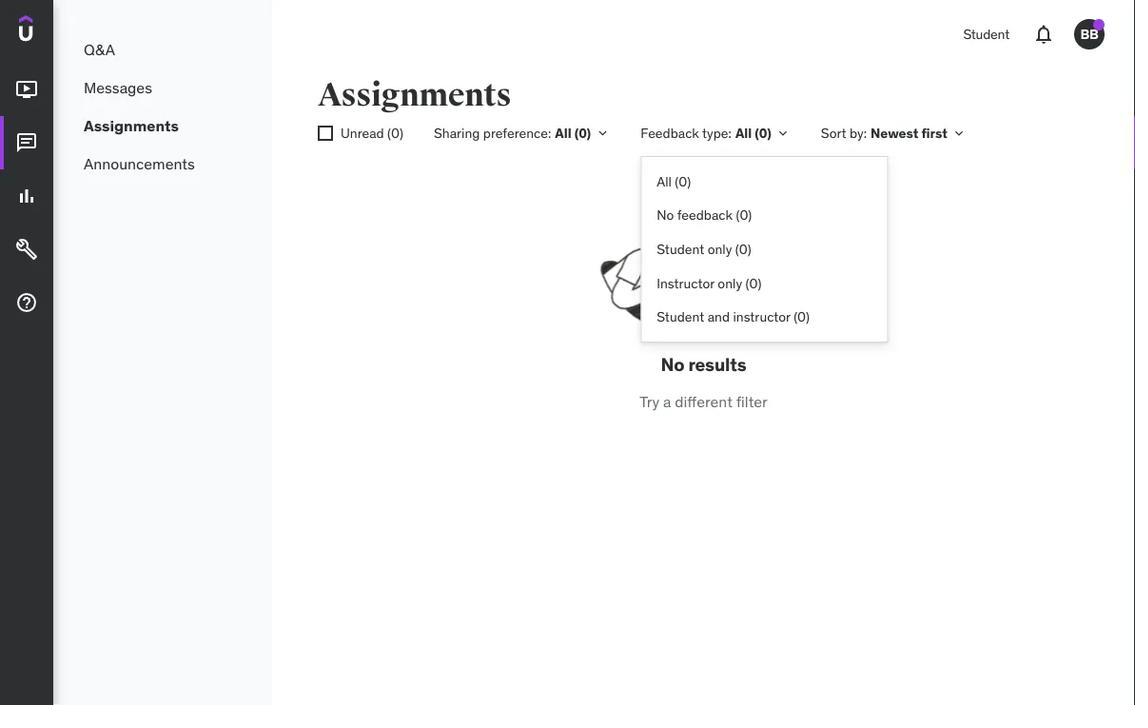 Task type: locate. For each thing, give the bounding box(es) containing it.
2 horizontal spatial xsmall image
[[951, 126, 967, 141]]

different
[[675, 391, 733, 411]]

1 medium image from the top
[[15, 78, 38, 101]]

xsmall image right first
[[951, 126, 967, 141]]

all (0)
[[657, 173, 691, 190]]

1 horizontal spatial all
[[657, 173, 672, 190]]

(0) up no feedback (0)
[[675, 173, 691, 190]]

student link
[[952, 11, 1021, 57]]

preference:
[[483, 124, 551, 142]]

student up the instructor
[[657, 240, 704, 258]]

student only (0)
[[657, 240, 752, 258]]

student down the instructor
[[657, 308, 704, 325]]

student and instructor (0) button
[[642, 300, 887, 334]]

no
[[657, 207, 674, 224], [661, 353, 685, 376]]

0 vertical spatial assignments
[[318, 75, 511, 115]]

no up a at the bottom right of page
[[661, 353, 685, 376]]

xsmall image
[[595, 126, 610, 141], [775, 126, 791, 141], [951, 126, 967, 141]]

all
[[555, 124, 572, 142], [736, 124, 752, 142], [657, 173, 672, 190]]

instructor only (0) button
[[642, 266, 887, 300]]

all inside all (0) button
[[657, 173, 672, 190]]

0 vertical spatial no
[[657, 207, 674, 224]]

0 horizontal spatial all
[[555, 124, 572, 142]]

3 xsmall image from the left
[[951, 126, 967, 141]]

feedback
[[677, 207, 733, 224]]

student left notifications image
[[963, 25, 1010, 43]]

all right preference:
[[555, 124, 572, 142]]

1 horizontal spatial xsmall image
[[775, 126, 791, 141]]

0 vertical spatial only
[[708, 240, 732, 258]]

assignments up 'unread (0)'
[[318, 75, 511, 115]]

only inside 'instructor only (0)' button
[[718, 274, 742, 291]]

only up student and instructor (0)
[[718, 274, 742, 291]]

student for student
[[963, 25, 1010, 43]]

assignments up the announcements
[[84, 115, 179, 135]]

student
[[963, 25, 1010, 43], [657, 240, 704, 258], [657, 308, 704, 325]]

assignments
[[318, 75, 511, 115], [84, 115, 179, 135]]

(0) up instructor at right
[[746, 274, 762, 291]]

1 vertical spatial only
[[718, 274, 742, 291]]

0 vertical spatial student
[[963, 25, 1010, 43]]

sharing
[[434, 124, 480, 142]]

1 vertical spatial student
[[657, 240, 704, 258]]

2 xsmall image from the left
[[775, 126, 791, 141]]

2 medium image from the top
[[15, 131, 38, 154]]

only for instructor
[[718, 274, 742, 291]]

1 xsmall image from the left
[[595, 126, 610, 141]]

medium image
[[15, 78, 38, 101], [15, 131, 38, 154], [15, 185, 38, 208], [15, 238, 38, 261], [15, 291, 38, 314]]

only inside student only (0) button
[[708, 240, 732, 258]]

messages link
[[53, 69, 272, 107]]

0 horizontal spatial xsmall image
[[595, 126, 610, 141]]

xsmall image for feedback type: all (0)
[[775, 126, 791, 141]]

no down all (0)
[[657, 207, 674, 224]]

results
[[688, 353, 747, 376]]

assignments link
[[53, 107, 272, 145]]

xsmall image
[[318, 126, 333, 141]]

(0)
[[387, 124, 403, 142], [575, 124, 591, 142], [755, 124, 772, 142], [675, 173, 691, 190], [736, 207, 752, 224], [735, 240, 752, 258], [746, 274, 762, 291], [794, 308, 810, 325]]

xsmall image left feedback
[[595, 126, 610, 141]]

2 horizontal spatial all
[[736, 124, 752, 142]]

1 vertical spatial no
[[661, 353, 685, 376]]

type:
[[702, 124, 732, 142]]

0 horizontal spatial assignments
[[84, 115, 179, 135]]

xsmall image for sort by: newest first
[[951, 126, 967, 141]]

by:
[[850, 124, 867, 142]]

2 vertical spatial student
[[657, 308, 704, 325]]

all right the type:
[[736, 124, 752, 142]]

only up 'instructor only (0)' on the top
[[708, 240, 732, 258]]

q&a link
[[53, 30, 272, 69]]

unread
[[341, 124, 384, 142]]

notifications image
[[1033, 23, 1055, 46]]

all down feedback
[[657, 173, 672, 190]]

only
[[708, 240, 732, 258], [718, 274, 742, 291]]

messages
[[84, 77, 152, 97]]

bb
[[1081, 25, 1099, 42]]

(0) right instructor at right
[[794, 308, 810, 325]]

xsmall image left sort
[[775, 126, 791, 141]]

no inside button
[[657, 207, 674, 224]]



Task type: describe. For each thing, give the bounding box(es) containing it.
first
[[922, 124, 948, 142]]

xsmall image for sharing preference: all (0)
[[595, 126, 610, 141]]

student for student only (0)
[[657, 240, 704, 258]]

all for feedback type:
[[736, 124, 752, 142]]

try a different filter
[[640, 391, 768, 411]]

instructor
[[657, 274, 715, 291]]

sort by: newest first
[[821, 124, 948, 142]]

and
[[708, 308, 730, 325]]

sharing preference: all (0)
[[434, 124, 591, 142]]

(0) right the type:
[[755, 124, 772, 142]]

(0) right unread
[[387, 124, 403, 142]]

(0) right preference:
[[575, 124, 591, 142]]

feedback type: all (0)
[[641, 124, 772, 142]]

all for sharing preference:
[[555, 124, 572, 142]]

(0) down no feedback (0) button in the right top of the page
[[735, 240, 752, 258]]

announcements link
[[53, 145, 272, 183]]

you have alerts image
[[1093, 19, 1105, 30]]

(0) right the "feedback"
[[736, 207, 752, 224]]

no for no results
[[661, 353, 685, 376]]

no feedback (0) button
[[642, 199, 887, 232]]

(0) inside button
[[675, 173, 691, 190]]

3 medium image from the top
[[15, 185, 38, 208]]

try
[[640, 391, 660, 411]]

q&a
[[84, 39, 115, 59]]

filter
[[736, 391, 768, 411]]

1 vertical spatial assignments
[[84, 115, 179, 135]]

announcements
[[84, 153, 195, 173]]

udemy image
[[19, 15, 106, 48]]

instructor only (0)
[[657, 274, 762, 291]]

student for student and instructor (0)
[[657, 308, 704, 325]]

unread (0)
[[341, 124, 403, 142]]

only for student
[[708, 240, 732, 258]]

student and instructor (0)
[[657, 308, 810, 325]]

no results
[[661, 353, 747, 376]]

4 medium image from the top
[[15, 238, 38, 261]]

newest
[[871, 124, 919, 142]]

a
[[663, 391, 671, 411]]

sort
[[821, 124, 847, 142]]

instructor
[[733, 308, 791, 325]]

1 horizontal spatial assignments
[[318, 75, 511, 115]]

all (0) button
[[642, 165, 887, 199]]

bb link
[[1067, 11, 1112, 57]]

no feedback (0)
[[657, 207, 752, 224]]

student only (0) button
[[642, 232, 887, 266]]

feedback
[[641, 124, 699, 142]]

5 medium image from the top
[[15, 291, 38, 314]]

no for no feedback (0)
[[657, 207, 674, 224]]



Task type: vqa. For each thing, say whether or not it's contained in the screenshot.
our on the right of the page
no



